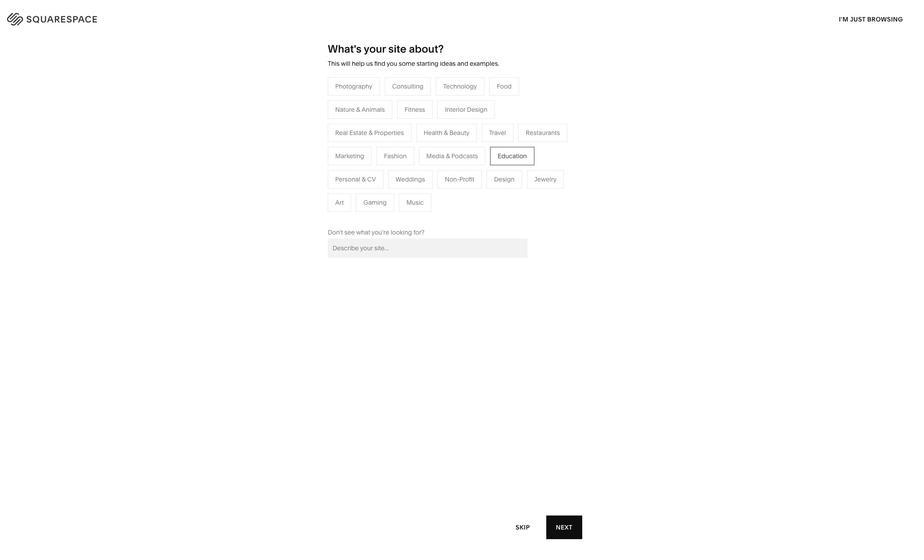 Task type: describe. For each thing, give the bounding box(es) containing it.
& inside radio
[[446, 152, 450, 160]]

bloom image
[[337, 300, 573, 552]]

home
[[447, 122, 465, 130]]

Fitness radio
[[397, 100, 433, 119]]

your
[[364, 43, 386, 55]]

Jewelry radio
[[527, 170, 564, 189]]

some
[[399, 60, 415, 68]]

i'm just browsing
[[839, 15, 903, 23]]

food
[[497, 82, 512, 90]]

personal & cv
[[335, 175, 376, 183]]

podcasts inside the media & podcasts radio
[[452, 152, 478, 160]]

Technology radio
[[436, 77, 485, 96]]

& down home & decor
[[468, 135, 472, 143]]

music
[[407, 199, 424, 207]]

Marketing radio
[[328, 147, 372, 165]]

Education radio
[[490, 147, 535, 165]]

skip button
[[506, 516, 540, 540]]

home & decor
[[447, 122, 489, 130]]

Media & Podcasts radio
[[419, 147, 486, 165]]

gaming
[[364, 199, 387, 207]]

community & non-profits link
[[262, 161, 344, 169]]

health & beauty
[[424, 129, 470, 137]]

Interior Design radio
[[438, 100, 495, 119]]

this
[[328, 60, 340, 68]]

0 horizontal spatial media
[[354, 148, 372, 156]]

Fashion radio
[[377, 147, 414, 165]]

ideas
[[440, 60, 456, 68]]

cv
[[367, 175, 376, 183]]

Non-Profit radio
[[438, 170, 482, 189]]

media & podcasts inside radio
[[426, 152, 478, 160]]

Consulting radio
[[385, 77, 431, 96]]

interior design
[[445, 106, 488, 114]]

about?
[[409, 43, 444, 55]]

looking
[[391, 229, 412, 237]]

i'm just browsing link
[[839, 7, 903, 31]]

media & podcasts link
[[354, 148, 415, 156]]

us
[[366, 60, 373, 68]]

marketing
[[335, 152, 364, 160]]

& down restaurants link
[[374, 148, 378, 156]]

restaurants link
[[354, 135, 397, 143]]

examples.
[[470, 60, 499, 68]]

Photography radio
[[328, 77, 380, 96]]

for?
[[414, 229, 425, 237]]

fashion
[[384, 152, 407, 160]]

what
[[356, 229, 370, 237]]

what's
[[328, 43, 362, 55]]

beauty
[[450, 129, 470, 137]]

find
[[375, 60, 385, 68]]

1 vertical spatial properties
[[393, 188, 423, 196]]

& right community
[[297, 161, 301, 169]]

estate inside radio
[[350, 129, 367, 137]]

i'm
[[839, 15, 849, 23]]

will
[[341, 60, 351, 68]]

Design radio
[[487, 170, 522, 189]]

Gaming radio
[[356, 193, 394, 212]]

1 horizontal spatial real
[[354, 188, 367, 196]]

just
[[850, 15, 866, 23]]

see
[[345, 229, 355, 237]]

nature & animals inside option
[[335, 106, 385, 114]]

squarespace logo image
[[18, 11, 115, 25]]

1 vertical spatial animals
[[473, 135, 497, 143]]

next button
[[546, 516, 583, 540]]

help
[[352, 60, 365, 68]]

0 horizontal spatial podcasts
[[379, 148, 406, 156]]

1 horizontal spatial fitness
[[447, 148, 467, 156]]

non- inside 'radio'
[[445, 175, 460, 183]]

health
[[424, 129, 443, 137]]

jewelry
[[534, 175, 557, 183]]

& right health
[[444, 129, 448, 137]]

real estate & properties link
[[354, 188, 432, 196]]

community & non-profits
[[262, 161, 335, 169]]

0 horizontal spatial restaurants
[[354, 135, 388, 143]]

fitness link
[[447, 148, 476, 156]]

profits
[[317, 161, 335, 169]]



Task type: locate. For each thing, give the bounding box(es) containing it.
animals up the travel link
[[362, 106, 385, 114]]

& right home
[[466, 122, 470, 130]]

weddings down events link
[[354, 175, 384, 183]]

& left "cv"
[[362, 175, 366, 183]]

don't
[[328, 229, 343, 237]]

non- down the media & podcasts radio
[[445, 175, 460, 183]]

Restaurants radio
[[519, 124, 568, 142]]

0 horizontal spatial animals
[[362, 106, 385, 114]]

travel
[[354, 122, 371, 130], [489, 129, 506, 137]]

0 vertical spatial real
[[335, 129, 348, 137]]

podcasts
[[379, 148, 406, 156], [452, 152, 478, 160]]

0 vertical spatial non-
[[302, 161, 317, 169]]

0 vertical spatial estate
[[350, 129, 367, 137]]

starting
[[417, 60, 439, 68]]

education
[[498, 152, 527, 160]]

Weddings radio
[[388, 170, 433, 189]]

non- right community
[[302, 161, 317, 169]]

1 horizontal spatial nature
[[447, 135, 466, 143]]

0 vertical spatial nature & animals
[[335, 106, 385, 114]]

1 horizontal spatial non-
[[445, 175, 460, 183]]

1 horizontal spatial media & podcasts
[[426, 152, 478, 160]]

estate
[[350, 129, 367, 137], [368, 188, 386, 196]]

1 vertical spatial estate
[[368, 188, 386, 196]]

restaurants up education option
[[526, 129, 560, 137]]

technology
[[443, 82, 477, 90]]

media & podcasts
[[354, 148, 406, 156], [426, 152, 478, 160]]

real
[[335, 129, 348, 137], [354, 188, 367, 196]]

design up decor
[[467, 106, 488, 114]]

&
[[356, 106, 360, 114], [466, 122, 470, 130], [369, 129, 373, 137], [444, 129, 448, 137], [468, 135, 472, 143], [374, 148, 378, 156], [446, 152, 450, 160], [297, 161, 301, 169], [362, 175, 366, 183], [388, 188, 392, 196]]

1 horizontal spatial estate
[[368, 188, 386, 196]]

media & podcasts down health & beauty
[[426, 152, 478, 160]]

next
[[556, 524, 573, 532]]

fitness
[[405, 106, 425, 114], [447, 148, 467, 156]]

Don't see what you're looking for? field
[[328, 239, 528, 258]]

restaurants
[[526, 129, 560, 137], [354, 135, 388, 143]]

art
[[335, 199, 344, 207]]

& up media & podcasts link
[[369, 129, 373, 137]]

Art radio
[[328, 193, 351, 212]]

Travel radio
[[482, 124, 514, 142]]

restaurants down the travel link
[[354, 135, 388, 143]]

Real Estate & Properties radio
[[328, 124, 412, 142]]

non-
[[302, 161, 317, 169], [445, 175, 460, 183]]

media down health
[[426, 152, 445, 160]]

real inside radio
[[335, 129, 348, 137]]

Music radio
[[399, 193, 431, 212]]

nature & animals up the travel link
[[335, 106, 385, 114]]

animals down decor
[[473, 135, 497, 143]]

restaurants inside option
[[526, 129, 560, 137]]

media up events
[[354, 148, 372, 156]]

& down health & beauty
[[446, 152, 450, 160]]

real estate & properties
[[335, 129, 404, 137], [354, 188, 423, 196]]

0 vertical spatial nature
[[335, 106, 355, 114]]

1 horizontal spatial travel
[[489, 129, 506, 137]]

travel link
[[354, 122, 380, 130]]

travel down nature & animals option
[[354, 122, 371, 130]]

0 horizontal spatial fitness
[[405, 106, 425, 114]]

0 vertical spatial properties
[[374, 129, 404, 137]]

podcasts down restaurants link
[[379, 148, 406, 156]]

1 horizontal spatial animals
[[473, 135, 497, 143]]

real down personal & cv
[[354, 188, 367, 196]]

0 horizontal spatial nature
[[335, 106, 355, 114]]

design inside 'option'
[[467, 106, 488, 114]]

real up 'marketing'
[[335, 129, 348, 137]]

non-profit
[[445, 175, 475, 183]]

weddings
[[354, 175, 384, 183], [396, 175, 425, 183]]

squarespace logo link
[[18, 11, 193, 25]]

real estate & properties inside radio
[[335, 129, 404, 137]]

interior
[[445, 106, 466, 114]]

properties up media & podcasts link
[[374, 129, 404, 137]]

media
[[354, 148, 372, 156], [426, 152, 445, 160]]

fitness down consulting
[[405, 106, 425, 114]]

nature & animals down home & decor link
[[447, 135, 497, 143]]

1 horizontal spatial restaurants
[[526, 129, 560, 137]]

browsing
[[868, 15, 903, 23]]

Nature & Animals radio
[[328, 100, 392, 119]]

0 horizontal spatial weddings
[[354, 175, 384, 183]]

nature down photography option
[[335, 106, 355, 114]]

1 vertical spatial non-
[[445, 175, 460, 183]]

weddings link
[[354, 175, 393, 183]]

1 vertical spatial real estate & properties
[[354, 188, 423, 196]]

podcasts down the nature & animals link at the top
[[452, 152, 478, 160]]

design inside radio
[[494, 175, 515, 183]]

0 horizontal spatial travel
[[354, 122, 371, 130]]

fitness inside fitness option
[[405, 106, 425, 114]]

media inside radio
[[426, 152, 445, 160]]

1 horizontal spatial weddings
[[396, 175, 425, 183]]

consulting
[[392, 82, 424, 90]]

estate up gaming
[[368, 188, 386, 196]]

1 horizontal spatial design
[[494, 175, 515, 183]]

1 vertical spatial real
[[354, 188, 367, 196]]

0 horizontal spatial media & podcasts
[[354, 148, 406, 156]]

nature inside option
[[335, 106, 355, 114]]

weddings inside option
[[396, 175, 425, 183]]

1 vertical spatial design
[[494, 175, 515, 183]]

home & decor link
[[447, 122, 498, 130]]

0 horizontal spatial estate
[[350, 129, 367, 137]]

nature
[[335, 106, 355, 114], [447, 135, 466, 143]]

0 vertical spatial design
[[467, 106, 488, 114]]

0 vertical spatial fitness
[[405, 106, 425, 114]]

1 horizontal spatial podcasts
[[452, 152, 478, 160]]

events
[[354, 161, 373, 169]]

weddings up real estate & properties link
[[396, 175, 425, 183]]

1 vertical spatial nature
[[447, 135, 466, 143]]

0 horizontal spatial non-
[[302, 161, 317, 169]]

animals inside option
[[362, 106, 385, 114]]

Food radio
[[489, 77, 519, 96]]

community
[[262, 161, 295, 169]]

nature & animals link
[[447, 135, 505, 143]]

properties inside radio
[[374, 129, 404, 137]]

real estate & properties up gaming
[[354, 188, 423, 196]]

design down education
[[494, 175, 515, 183]]

Personal & CV radio
[[328, 170, 383, 189]]

don't see what you're looking for?
[[328, 229, 425, 237]]

and
[[457, 60, 468, 68]]

decor
[[472, 122, 489, 130]]

0 horizontal spatial design
[[467, 106, 488, 114]]

events link
[[354, 161, 382, 169]]

site
[[389, 43, 407, 55]]

& down weddings link
[[388, 188, 392, 196]]

fitness down beauty
[[447, 148, 467, 156]]

media & podcasts down restaurants link
[[354, 148, 406, 156]]

0 vertical spatial real estate & properties
[[335, 129, 404, 137]]

Health & Beauty radio
[[416, 124, 477, 142]]

nature down home
[[447, 135, 466, 143]]

0 horizontal spatial real
[[335, 129, 348, 137]]

& up the travel link
[[356, 106, 360, 114]]

travel inside option
[[489, 129, 506, 137]]

real estate & properties up media & podcasts link
[[335, 129, 404, 137]]

animals
[[362, 106, 385, 114], [473, 135, 497, 143]]

personal
[[335, 175, 360, 183]]

0 horizontal spatial nature & animals
[[335, 106, 385, 114]]

1 vertical spatial nature & animals
[[447, 135, 497, 143]]

design
[[467, 106, 488, 114], [494, 175, 515, 183]]

1 horizontal spatial nature & animals
[[447, 135, 497, 143]]

what's your site about? this will help us find you some starting ideas and examples.
[[328, 43, 499, 68]]

you're
[[372, 229, 389, 237]]

skip
[[516, 524, 530, 532]]

1 horizontal spatial media
[[426, 152, 445, 160]]

1 vertical spatial fitness
[[447, 148, 467, 156]]

properties up music
[[393, 188, 423, 196]]

travel right decor
[[489, 129, 506, 137]]

properties
[[374, 129, 404, 137], [393, 188, 423, 196]]

profit
[[460, 175, 475, 183]]

estate down nature & animals option
[[350, 129, 367, 137]]

nature & animals
[[335, 106, 385, 114], [447, 135, 497, 143]]

0 vertical spatial animals
[[362, 106, 385, 114]]

you
[[387, 60, 397, 68]]

photography
[[335, 82, 373, 90]]



Task type: vqa. For each thing, say whether or not it's contained in the screenshot.
the top with
no



